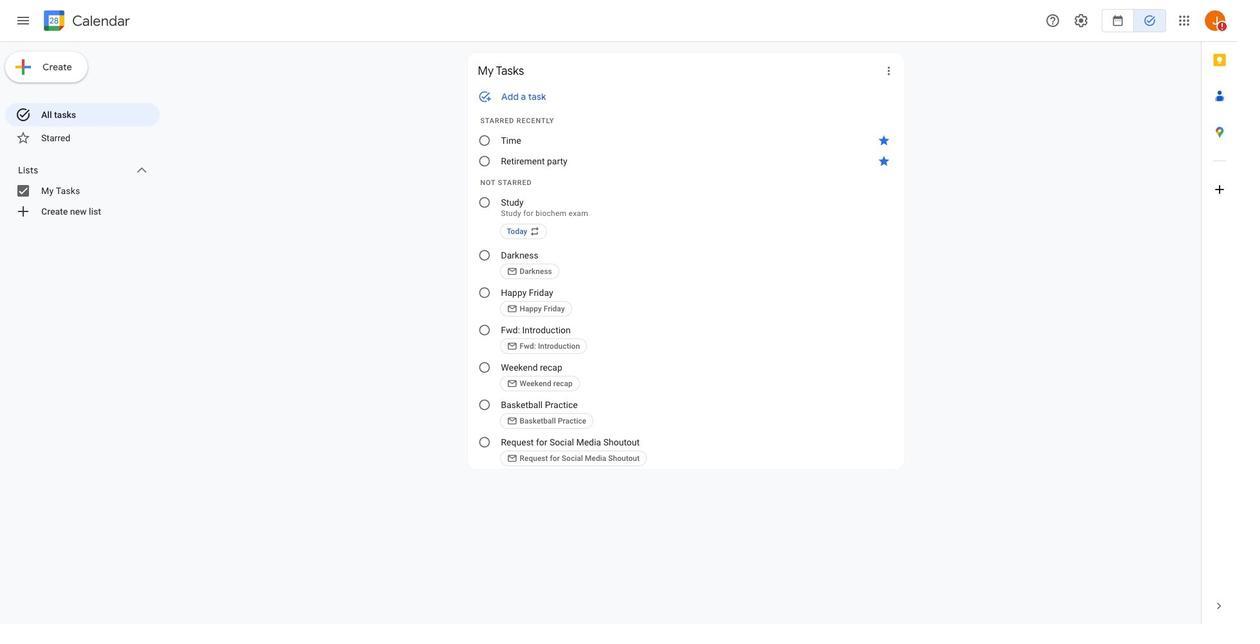 Task type: describe. For each thing, give the bounding box(es) containing it.
support menu image
[[1046, 13, 1061, 28]]

tasks sidebar image
[[15, 13, 31, 28]]

settings menu image
[[1074, 13, 1090, 28]]



Task type: vqa. For each thing, say whether or not it's contained in the screenshot.
add calendar "text box" in the top left of the page
no



Task type: locate. For each thing, give the bounding box(es) containing it.
tab list
[[1202, 42, 1238, 588]]

heading inside "calendar" element
[[70, 13, 130, 29]]

heading
[[70, 13, 130, 29]]

calendar element
[[41, 8, 130, 36]]



